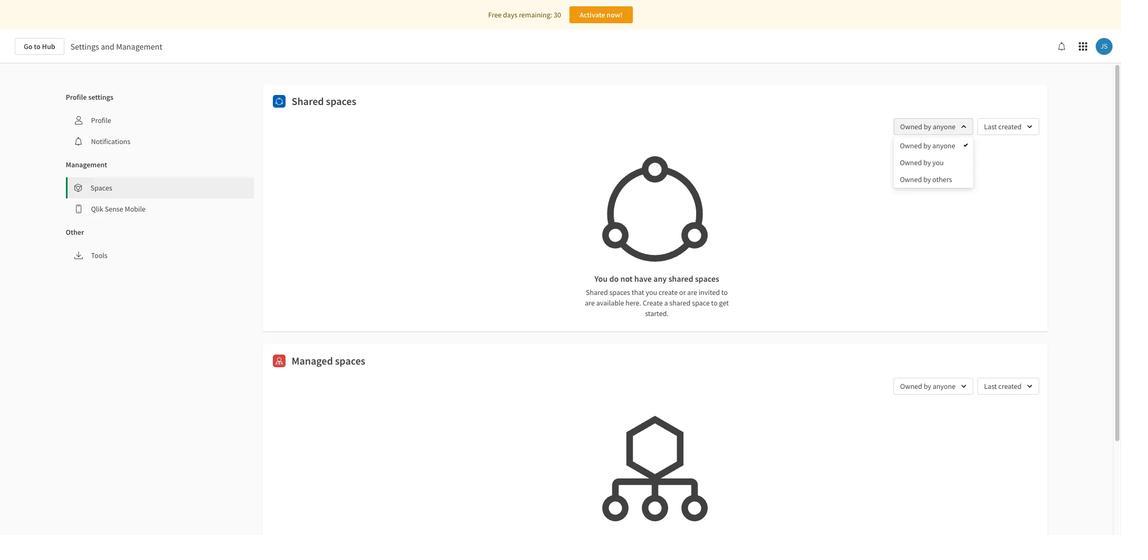 Task type: locate. For each thing, give the bounding box(es) containing it.
shared up 'or'
[[668, 273, 693, 284]]

0 vertical spatial anyone
[[933, 122, 956, 131]]

1 horizontal spatial profile
[[91, 116, 111, 125]]

profile for profile
[[91, 116, 111, 125]]

profile
[[66, 92, 87, 102], [91, 116, 111, 125]]

anyone
[[933, 122, 956, 131], [932, 141, 955, 150]]

shared
[[668, 273, 693, 284], [669, 298, 690, 308]]

1 vertical spatial are
[[585, 298, 595, 308]]

you up create
[[646, 288, 657, 297]]

spaces
[[326, 94, 356, 108], [695, 273, 719, 284], [609, 288, 630, 297], [335, 354, 365, 367]]

owned
[[900, 122, 922, 131], [900, 141, 922, 150], [900, 158, 922, 167], [900, 175, 922, 184]]

available
[[596, 298, 624, 308]]

are
[[687, 288, 697, 297], [585, 298, 595, 308]]

management up spaces
[[66, 160, 107, 169]]

anyone down owned by anyone field
[[932, 141, 955, 150]]

and
[[101, 41, 114, 52]]

Owned by anyone field
[[893, 118, 973, 135]]

1 vertical spatial management
[[66, 160, 107, 169]]

notifications
[[91, 137, 130, 146]]

to right go
[[34, 42, 41, 51]]

owned by anyone
[[900, 122, 956, 131], [900, 141, 955, 150]]

create
[[659, 288, 678, 297]]

0 horizontal spatial you
[[646, 288, 657, 297]]

profile left settings
[[66, 92, 87, 102]]

4 owned from the top
[[900, 175, 922, 184]]

1 horizontal spatial are
[[687, 288, 697, 297]]

anyone up owned by you
[[933, 122, 956, 131]]

others
[[932, 175, 952, 184]]

managed spaces
[[292, 354, 365, 367]]

profile for profile settings
[[66, 92, 87, 102]]

0 vertical spatial are
[[687, 288, 697, 297]]

to
[[34, 42, 41, 51], [721, 288, 728, 297], [711, 298, 718, 308]]

you up others
[[932, 158, 944, 167]]

0 vertical spatial management
[[116, 41, 162, 52]]

30
[[554, 10, 561, 20]]

remaining:
[[519, 10, 552, 20]]

list box containing owned by anyone
[[894, 137, 973, 188]]

0 vertical spatial profile
[[66, 92, 87, 102]]

anyone inside field
[[933, 122, 956, 131]]

1 horizontal spatial to
[[711, 298, 718, 308]]

sense
[[105, 204, 123, 214]]

2 owned from the top
[[900, 141, 922, 150]]

management
[[116, 41, 162, 52], [66, 160, 107, 169]]

are right 'or'
[[687, 288, 697, 297]]

to left get
[[711, 298, 718, 308]]

free days remaining: 30
[[488, 10, 561, 20]]

1 vertical spatial anyone
[[932, 141, 955, 150]]

do
[[609, 273, 619, 284]]

profile up notifications
[[91, 116, 111, 125]]

you
[[594, 273, 608, 284]]

go
[[24, 42, 32, 51]]

0 horizontal spatial management
[[66, 160, 107, 169]]

here.
[[626, 298, 641, 308]]

other
[[66, 227, 84, 237]]

days
[[503, 10, 517, 20]]

list box
[[894, 137, 973, 188]]

2 horizontal spatial to
[[721, 288, 728, 297]]

to up get
[[721, 288, 728, 297]]

shared
[[292, 94, 324, 108], [586, 288, 608, 297]]

1 vertical spatial owned by anyone
[[900, 141, 955, 150]]

1 horizontal spatial management
[[116, 41, 162, 52]]

1 horizontal spatial you
[[932, 158, 944, 167]]

get
[[719, 298, 729, 308]]

0 vertical spatial to
[[34, 42, 41, 51]]

that
[[632, 288, 644, 297]]

0 horizontal spatial profile
[[66, 92, 87, 102]]

managed
[[292, 354, 333, 367]]

owned by others
[[900, 175, 952, 184]]

2 vertical spatial to
[[711, 298, 718, 308]]

1 owned from the top
[[900, 122, 922, 131]]

or
[[679, 288, 686, 297]]

settings and management
[[70, 41, 162, 52]]

have
[[634, 273, 652, 284]]

0 vertical spatial shared
[[668, 273, 693, 284]]

1 owned by anyone from the top
[[900, 122, 956, 131]]

1 horizontal spatial shared
[[586, 288, 608, 297]]

qlik sense mobile link
[[66, 198, 254, 220]]

0 vertical spatial owned by anyone
[[900, 122, 956, 131]]

profile link
[[66, 110, 254, 131]]

qlik sense mobile
[[91, 204, 146, 214]]

0 horizontal spatial to
[[34, 42, 41, 51]]

by
[[924, 122, 931, 131], [923, 141, 931, 150], [923, 158, 931, 167], [923, 175, 931, 184]]

shared inside you do not have any shared spaces shared spaces that you create or are invited to are available here. create a shared space to get started.
[[586, 288, 608, 297]]

spaces link
[[67, 177, 254, 198]]

you
[[932, 158, 944, 167], [646, 288, 657, 297]]

qlik
[[91, 204, 103, 214]]

shared down 'or'
[[669, 298, 690, 308]]

1 vertical spatial shared
[[586, 288, 608, 297]]

1 vertical spatial you
[[646, 288, 657, 297]]

1 vertical spatial profile
[[91, 116, 111, 125]]

invited
[[699, 288, 720, 297]]

0 horizontal spatial are
[[585, 298, 595, 308]]

are left available
[[585, 298, 595, 308]]

0 vertical spatial shared
[[292, 94, 324, 108]]

management right and
[[116, 41, 162, 52]]



Task type: vqa. For each thing, say whether or not it's contained in the screenshot.
Go
yes



Task type: describe. For each thing, give the bounding box(es) containing it.
activate
[[580, 10, 605, 20]]

you inside you do not have any shared spaces shared spaces that you create or are invited to are available here. create a shared space to get started.
[[646, 288, 657, 297]]

settings
[[70, 41, 99, 52]]

owned by anyone inside field
[[900, 122, 956, 131]]

by inside field
[[924, 122, 931, 131]]

0 vertical spatial you
[[932, 158, 944, 167]]

not
[[620, 273, 633, 284]]

you do not have any shared spaces shared spaces that you create or are invited to are available here. create a shared space to get started.
[[585, 273, 729, 318]]

hub
[[42, 42, 55, 51]]

activate now! link
[[569, 6, 633, 23]]

tools
[[91, 251, 108, 260]]

tools link
[[66, 245, 254, 266]]

0 horizontal spatial shared
[[292, 94, 324, 108]]

space
[[692, 298, 710, 308]]

notifications link
[[66, 131, 254, 152]]

settings
[[88, 92, 113, 102]]

free
[[488, 10, 502, 20]]

now!
[[607, 10, 623, 20]]

2 owned by anyone from the top
[[900, 141, 955, 150]]

create
[[643, 298, 663, 308]]

any
[[653, 273, 667, 284]]

1 vertical spatial to
[[721, 288, 728, 297]]

spaces
[[91, 183, 112, 193]]

go to hub link
[[15, 38, 64, 55]]

3 owned from the top
[[900, 158, 922, 167]]

go to hub
[[24, 42, 55, 51]]

owned inside field
[[900, 122, 922, 131]]

activate now!
[[580, 10, 623, 20]]

profile settings
[[66, 92, 113, 102]]

mobile
[[125, 204, 146, 214]]

1 vertical spatial shared
[[669, 298, 690, 308]]

owned by you
[[900, 158, 944, 167]]

shared spaces
[[292, 94, 356, 108]]

started.
[[645, 309, 669, 318]]

a
[[664, 298, 668, 308]]



